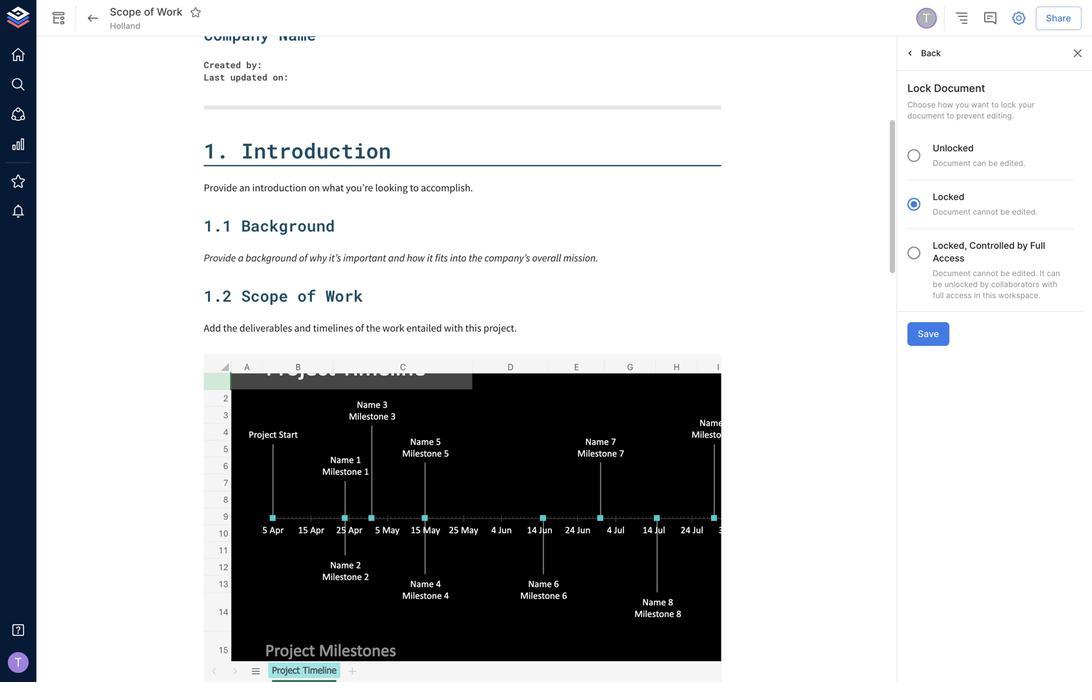Task type: describe. For each thing, give the bounding box(es) containing it.
choose
[[908, 100, 936, 110]]

looking
[[375, 181, 408, 194]]

1.2
[[204, 286, 232, 306]]

1 vertical spatial and
[[294, 322, 311, 335]]

locked,
[[933, 240, 967, 251]]

0 horizontal spatial this
[[465, 322, 482, 335]]

provide for provide a background of why it's important and how it fits into the company's overall mission.
[[204, 252, 236, 265]]

show wiki image
[[51, 10, 66, 26]]

be inside the unlocked document can be edited.
[[989, 159, 998, 168]]

0 horizontal spatial with
[[444, 322, 463, 335]]

share
[[1046, 13, 1072, 24]]

provide a background of why it's important and how it fits into the company's overall mission.
[[204, 252, 598, 265]]

full
[[933, 291, 944, 300]]

by:
[[246, 59, 262, 71]]

locked
[[933, 192, 965, 203]]

unlocked
[[945, 280, 978, 289]]

you're
[[346, 181, 373, 194]]

0 horizontal spatial t button
[[4, 649, 33, 678]]

full
[[1031, 240, 1046, 251]]

0 vertical spatial t button
[[914, 6, 939, 31]]

timelines
[[313, 322, 353, 335]]

how inside the lock document choose how you want to lock your document to prevent editing.
[[938, 100, 954, 110]]

provide for provide an introduction on what you're looking to accomplish.
[[204, 181, 237, 194]]

share button
[[1036, 6, 1082, 30]]

background
[[241, 216, 335, 236]]

back button
[[903, 43, 945, 63]]

name
[[279, 24, 316, 45]]

be up full
[[933, 280, 943, 289]]

document
[[908, 111, 945, 120]]

company's
[[485, 252, 530, 265]]

updated
[[230, 71, 268, 83]]

locked document cannot be edited.
[[933, 192, 1038, 217]]

created by: last updated on:
[[204, 59, 289, 83]]

workspace.
[[999, 291, 1041, 300]]

1 vertical spatial work
[[326, 286, 363, 306]]

on:
[[273, 71, 289, 83]]

want
[[971, 100, 990, 110]]

document inside locked, controlled by full access document cannot be edited. it can be unlocked by collaborators with full access in this workspace.
[[933, 269, 971, 278]]

mission.
[[564, 252, 598, 265]]

unlocked
[[933, 143, 974, 154]]

document for lock document
[[934, 82, 986, 95]]

it
[[1040, 269, 1045, 278]]

access
[[933, 253, 965, 264]]

save button
[[908, 323, 950, 346]]

cannot inside locked document cannot be edited.
[[973, 207, 999, 217]]

0 vertical spatial and
[[388, 252, 405, 265]]

1 vertical spatial scope
[[241, 286, 288, 306]]

introduction
[[252, 181, 307, 194]]

1 horizontal spatial t
[[923, 11, 931, 25]]

background
[[246, 252, 297, 265]]

be inside locked document cannot be edited.
[[1001, 207, 1010, 217]]

collaborators
[[992, 280, 1040, 289]]

go back image
[[85, 10, 101, 26]]

important
[[343, 252, 386, 265]]

company name
[[204, 24, 316, 45]]

locked, controlled by full access document cannot be edited. it can be unlocked by collaborators with full access in this workspace.
[[933, 240, 1061, 300]]

lock
[[908, 82, 932, 95]]

of down why
[[298, 286, 316, 306]]

controlled
[[970, 240, 1015, 251]]

1 vertical spatial by
[[980, 280, 989, 289]]

0 vertical spatial by
[[1018, 240, 1028, 251]]

2 vertical spatial to
[[410, 181, 419, 194]]

on
[[309, 181, 320, 194]]

document for locked
[[933, 207, 971, 217]]

editing.
[[987, 111, 1014, 120]]



Task type: vqa. For each thing, say whether or not it's contained in the screenshot.
Recent
no



Task type: locate. For each thing, give the bounding box(es) containing it.
2 vertical spatial edited.
[[1012, 269, 1038, 278]]

1 horizontal spatial scope
[[241, 286, 288, 306]]

1.
[[204, 137, 229, 164]]

document inside locked document cannot be edited.
[[933, 207, 971, 217]]

to right looking at top
[[410, 181, 419, 194]]

document
[[934, 82, 986, 95], [933, 159, 971, 168], [933, 207, 971, 217], [933, 269, 971, 278]]

save
[[918, 329, 939, 340]]

it
[[427, 252, 433, 265]]

1 horizontal spatial to
[[947, 111, 955, 120]]

scope up holland
[[110, 6, 141, 18]]

2 horizontal spatial to
[[992, 100, 999, 110]]

document inside the lock document choose how you want to lock your document to prevent editing.
[[934, 82, 986, 95]]

this left project.
[[465, 322, 482, 335]]

project.
[[484, 322, 517, 335]]

deliverables
[[240, 322, 292, 335]]

to left prevent
[[947, 111, 955, 120]]

option group
[[901, 142, 1074, 301]]

back
[[921, 48, 941, 58]]

lock document choose how you want to lock your document to prevent editing.
[[908, 82, 1035, 120]]

0 vertical spatial work
[[157, 6, 183, 18]]

1 horizontal spatial with
[[1042, 280, 1058, 289]]

0 vertical spatial this
[[983, 291, 997, 300]]

scope
[[110, 6, 141, 18], [241, 286, 288, 306]]

1 horizontal spatial how
[[938, 100, 954, 110]]

0 horizontal spatial and
[[294, 322, 311, 335]]

introduction
[[241, 137, 391, 164]]

what
[[322, 181, 344, 194]]

0 vertical spatial cannot
[[973, 207, 999, 217]]

1.1
[[204, 216, 232, 236]]

and right important
[[388, 252, 405, 265]]

your
[[1019, 100, 1035, 110]]

1 horizontal spatial and
[[388, 252, 405, 265]]

provide an introduction on what you're looking to accomplish.
[[204, 181, 473, 194]]

0 vertical spatial with
[[1042, 280, 1058, 289]]

can right 'it'
[[1047, 269, 1061, 278]]

this
[[983, 291, 997, 300], [465, 322, 482, 335]]

1 cannot from the top
[[973, 207, 999, 217]]

1 vertical spatial this
[[465, 322, 482, 335]]

the
[[469, 252, 483, 265], [223, 322, 237, 335], [366, 322, 381, 335]]

to
[[992, 100, 999, 110], [947, 111, 955, 120], [410, 181, 419, 194]]

0 horizontal spatial work
[[157, 6, 183, 18]]

can inside locked, controlled by full access document cannot be edited. it can be unlocked by collaborators with full access in this workspace.
[[1047, 269, 1061, 278]]

edited. for unlocked
[[1000, 159, 1026, 168]]

1 vertical spatial t button
[[4, 649, 33, 678]]

with right entailed
[[444, 322, 463, 335]]

0 vertical spatial edited.
[[1000, 159, 1026, 168]]

cannot up in
[[973, 269, 999, 278]]

prevent
[[957, 111, 985, 120]]

0 horizontal spatial scope
[[110, 6, 141, 18]]

edited. for locked
[[1012, 207, 1038, 217]]

edited. inside the unlocked document can be edited.
[[1000, 159, 1026, 168]]

an
[[239, 181, 250, 194]]

be up locked document cannot be edited.
[[989, 159, 998, 168]]

work up timelines
[[326, 286, 363, 306]]

provide
[[204, 181, 237, 194], [204, 252, 236, 265]]

0 vertical spatial scope
[[110, 6, 141, 18]]

1 vertical spatial with
[[444, 322, 463, 335]]

work left favorite icon
[[157, 6, 183, 18]]

how
[[938, 100, 954, 110], [407, 252, 425, 265]]

work
[[157, 6, 183, 18], [326, 286, 363, 306]]

option group containing unlocked
[[901, 142, 1074, 301]]

created
[[204, 59, 241, 71]]

1 provide from the top
[[204, 181, 237, 194]]

0 vertical spatial how
[[938, 100, 954, 110]]

it's
[[329, 252, 341, 265]]

of right timelines
[[355, 322, 364, 335]]

t
[[923, 11, 931, 25], [14, 656, 22, 670]]

0 horizontal spatial the
[[223, 322, 237, 335]]

0 vertical spatial provide
[[204, 181, 237, 194]]

of left why
[[299, 252, 307, 265]]

document for unlocked
[[933, 159, 971, 168]]

be up collaborators at right top
[[1001, 269, 1010, 278]]

document up you
[[934, 82, 986, 95]]

0 horizontal spatial to
[[410, 181, 419, 194]]

1 vertical spatial provide
[[204, 252, 236, 265]]

cannot up controlled
[[973, 207, 999, 217]]

access
[[946, 291, 972, 300]]

can down unlocked
[[973, 159, 987, 168]]

1.2 scope of work
[[204, 286, 363, 306]]

this right in
[[983, 291, 997, 300]]

add
[[204, 322, 221, 335]]

last
[[204, 71, 225, 83]]

lock
[[1001, 100, 1017, 110]]

edited. up locked document cannot be edited.
[[1000, 159, 1026, 168]]

t button
[[914, 6, 939, 31], [4, 649, 33, 678]]

0 horizontal spatial can
[[973, 159, 987, 168]]

document down unlocked
[[933, 159, 971, 168]]

1 vertical spatial can
[[1047, 269, 1061, 278]]

be up controlled
[[1001, 207, 1010, 217]]

of left favorite icon
[[144, 6, 154, 18]]

holland
[[110, 21, 141, 31]]

1 horizontal spatial by
[[1018, 240, 1028, 251]]

provide left a
[[204, 252, 236, 265]]

document up unlocked at top right
[[933, 269, 971, 278]]

the right add
[[223, 322, 237, 335]]

1 vertical spatial edited.
[[1012, 207, 1038, 217]]

document inside the unlocked document can be edited.
[[933, 159, 971, 168]]

can
[[973, 159, 987, 168], [1047, 269, 1061, 278]]

this inside locked, controlled by full access document cannot be edited. it can be unlocked by collaborators with full access in this workspace.
[[983, 291, 997, 300]]

favorite image
[[190, 6, 201, 18]]

1 vertical spatial to
[[947, 111, 955, 120]]

how left it
[[407, 252, 425, 265]]

into
[[450, 252, 467, 265]]

of
[[144, 6, 154, 18], [299, 252, 307, 265], [298, 286, 316, 306], [355, 322, 364, 335]]

unlocked document can be edited.
[[933, 143, 1026, 168]]

0 vertical spatial t
[[923, 11, 931, 25]]

1. introduction
[[204, 137, 391, 164]]

table of contents image
[[954, 10, 970, 26]]

1.1 background
[[204, 216, 335, 236]]

the left work
[[366, 322, 381, 335]]

and
[[388, 252, 405, 265], [294, 322, 311, 335]]

cannot inside locked, controlled by full access document cannot be edited. it can be unlocked by collaborators with full access in this workspace.
[[973, 269, 999, 278]]

1 horizontal spatial the
[[366, 322, 381, 335]]

1 horizontal spatial t button
[[914, 6, 939, 31]]

work
[[383, 322, 404, 335]]

with down 'it'
[[1042, 280, 1058, 289]]

1 horizontal spatial work
[[326, 286, 363, 306]]

overall
[[532, 252, 561, 265]]

edited.
[[1000, 159, 1026, 168], [1012, 207, 1038, 217], [1012, 269, 1038, 278]]

why
[[310, 252, 327, 265]]

to up editing.
[[992, 100, 999, 110]]

1 vertical spatial cannot
[[973, 269, 999, 278]]

be
[[989, 159, 998, 168], [1001, 207, 1010, 217], [1001, 269, 1010, 278], [933, 280, 943, 289]]

add the deliverables and timelines of the work entailed with this project.
[[204, 322, 517, 335]]

by left full
[[1018, 240, 1028, 251]]

holland link
[[110, 20, 141, 32]]

scope up deliverables
[[241, 286, 288, 306]]

2 horizontal spatial the
[[469, 252, 483, 265]]

2 provide from the top
[[204, 252, 236, 265]]

document down the locked
[[933, 207, 971, 217]]

in
[[974, 291, 981, 300]]

fits
[[435, 252, 448, 265]]

a
[[238, 252, 244, 265]]

edited. up collaborators at right top
[[1012, 269, 1038, 278]]

0 horizontal spatial t
[[14, 656, 22, 670]]

provide left an
[[204, 181, 237, 194]]

the right into
[[469, 252, 483, 265]]

scope of work
[[110, 6, 183, 18]]

with inside locked, controlled by full access document cannot be edited. it can be unlocked by collaborators with full access in this workspace.
[[1042, 280, 1058, 289]]

1 vertical spatial t
[[14, 656, 22, 670]]

0 vertical spatial to
[[992, 100, 999, 110]]

1 horizontal spatial this
[[983, 291, 997, 300]]

0 horizontal spatial by
[[980, 280, 989, 289]]

edited. inside locked, controlled by full access document cannot be edited. it can be unlocked by collaborators with full access in this workspace.
[[1012, 269, 1038, 278]]

2 cannot from the top
[[973, 269, 999, 278]]

entailed
[[407, 322, 442, 335]]

accomplish.
[[421, 181, 473, 194]]

and left timelines
[[294, 322, 311, 335]]

0 vertical spatial can
[[973, 159, 987, 168]]

edited. inside locked document cannot be edited.
[[1012, 207, 1038, 217]]

by
[[1018, 240, 1028, 251], [980, 280, 989, 289]]

company
[[204, 24, 269, 45]]

1 horizontal spatial can
[[1047, 269, 1061, 278]]

cannot
[[973, 207, 999, 217], [973, 269, 999, 278]]

0 horizontal spatial how
[[407, 252, 425, 265]]

settings image
[[1011, 10, 1027, 26]]

comments image
[[983, 10, 998, 26]]

how left you
[[938, 100, 954, 110]]

can inside the unlocked document can be edited.
[[973, 159, 987, 168]]

edited. up full
[[1012, 207, 1038, 217]]

1 vertical spatial how
[[407, 252, 425, 265]]

you
[[956, 100, 969, 110]]

with
[[1042, 280, 1058, 289], [444, 322, 463, 335]]

by up in
[[980, 280, 989, 289]]



